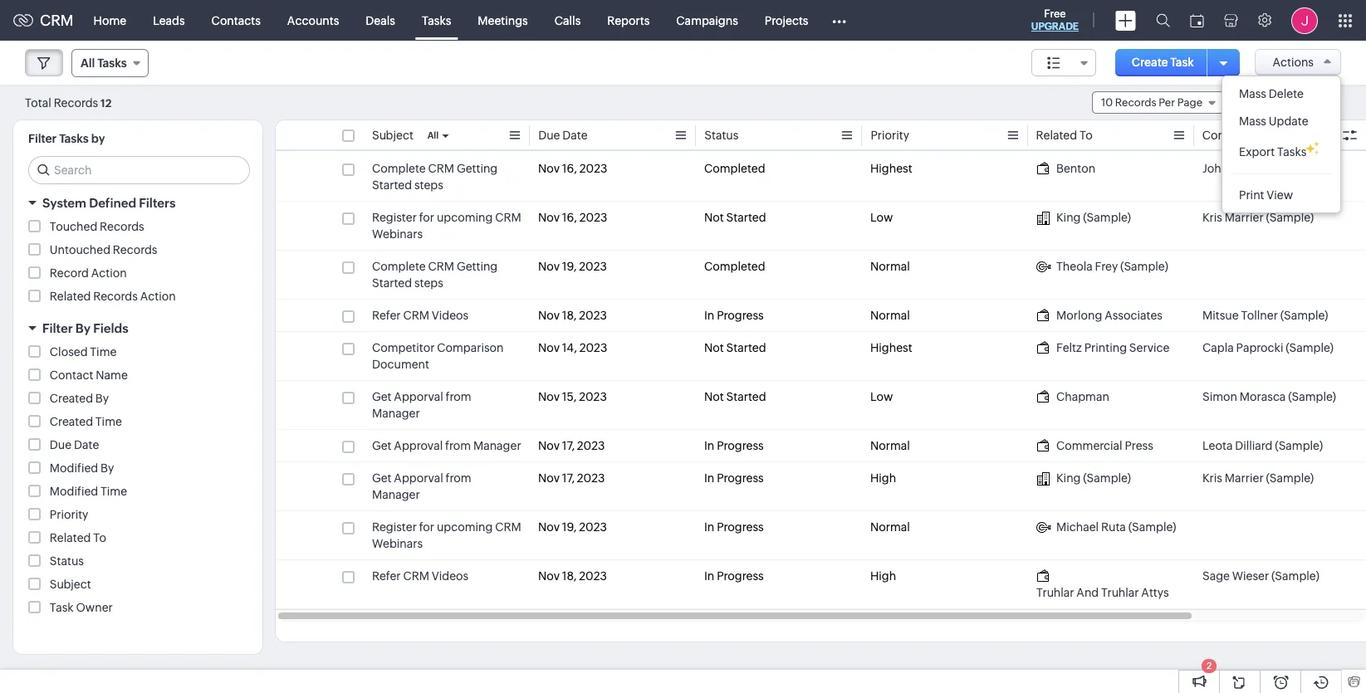 Task type: describe. For each thing, give the bounding box(es) containing it.
associates
[[1105, 309, 1163, 322]]

create menu image
[[1116, 10, 1136, 30]]

for for nov 16, 2023
[[419, 211, 434, 224]]

filter for filter by fields
[[42, 321, 73, 336]]

printing
[[1085, 341, 1127, 355]]

19, for register for upcoming crm webinars
[[562, 521, 577, 534]]

not for nov 15, 2023
[[704, 390, 724, 404]]

tasks for filter tasks by
[[59, 132, 89, 145]]

attys
[[1142, 586, 1169, 600]]

feltz printing service
[[1057, 341, 1170, 355]]

size image
[[1047, 56, 1061, 71]]

nov for get apporval from manager link corresponding to nov 15, 2023
[[538, 390, 560, 404]]

completed for nov 16, 2023
[[704, 162, 766, 175]]

2 vertical spatial related
[[50, 532, 91, 545]]

total records 12
[[25, 96, 112, 109]]

in progress for michael
[[704, 521, 764, 534]]

create
[[1132, 56, 1168, 69]]

started for apporval
[[726, 390, 766, 404]]

view
[[1267, 189, 1293, 202]]

reports
[[607, 14, 650, 27]]

modified for modified time
[[50, 485, 98, 498]]

nov for register for upcoming crm webinars "link" corresponding to nov 19, 2023
[[538, 521, 560, 534]]

closed time
[[50, 346, 117, 359]]

1
[[1248, 96, 1253, 109]]

capla paprocki (sample) link
[[1203, 340, 1334, 356]]

1 horizontal spatial 10
[[1263, 96, 1276, 109]]

complete for nov 16, 2023
[[372, 162, 426, 175]]

leota dilliard (sample)
[[1203, 439, 1323, 453]]

refer for normal
[[372, 309, 401, 322]]

2 truhlar from the left
[[1101, 586, 1139, 600]]

dilliard
[[1235, 439, 1273, 453]]

nov for normal's refer crm videos link
[[538, 309, 560, 322]]

mitsue tollner (sample) link
[[1203, 307, 1329, 324]]

not for nov 16, 2023
[[704, 211, 724, 224]]

not started for nov 14, 2023
[[704, 341, 766, 355]]

record action
[[50, 267, 127, 280]]

complete crm getting started steps for nov 19, 2023
[[372, 260, 498, 290]]

create menu element
[[1106, 0, 1146, 40]]

truhlar and truhlar attys link
[[1037, 568, 1186, 601]]

1 horizontal spatial due
[[538, 129, 560, 142]]

create task button
[[1115, 49, 1211, 76]]

chapman link
[[1037, 389, 1110, 405]]

1 horizontal spatial subject
[[372, 129, 414, 142]]

accounts
[[287, 14, 339, 27]]

apporval for nov 17, 2023
[[394, 472, 443, 485]]

getting for nov 16, 2023
[[457, 162, 498, 175]]

all for all
[[428, 130, 439, 140]]

leota dilliard (sample) link
[[1203, 438, 1323, 454]]

print
[[1239, 189, 1265, 202]]

register for upcoming crm webinars for nov 19, 2023
[[372, 521, 521, 551]]

home link
[[80, 0, 140, 40]]

mass delete link
[[1223, 81, 1341, 108]]

time for modified time
[[101, 485, 127, 498]]

mitsue
[[1203, 309, 1239, 322]]

simon morasca (sample) link
[[1203, 389, 1337, 405]]

marrier for low
[[1225, 211, 1264, 224]]

filter for filter tasks by
[[28, 132, 57, 145]]

1 horizontal spatial action
[[140, 290, 176, 303]]

leads link
[[140, 0, 198, 40]]

highest for not started
[[871, 341, 913, 355]]

task owner
[[50, 601, 113, 615]]

commercial
[[1057, 439, 1123, 453]]

mass delete
[[1239, 87, 1304, 101]]

get approval from manager
[[372, 439, 521, 453]]

marrier for high
[[1225, 472, 1264, 485]]

michael
[[1057, 521, 1099, 534]]

2023 for michael ruta (sample) link
[[579, 521, 607, 534]]

steps for nov 19, 2023
[[414, 277, 443, 290]]

filter tasks by
[[28, 132, 105, 145]]

started for for
[[726, 211, 766, 224]]

all for all tasks
[[81, 56, 95, 70]]

1 truhlar from the left
[[1037, 586, 1074, 600]]

all tasks
[[81, 56, 127, 70]]

king (sample) for low
[[1057, 211, 1131, 224]]

wieser
[[1233, 570, 1269, 583]]

upgrade
[[1032, 21, 1079, 32]]

crm link
[[13, 12, 74, 29]]

from for high
[[446, 472, 472, 485]]

kris marrier (sample) link for low
[[1203, 209, 1314, 226]]

Search text field
[[29, 157, 249, 184]]

not for nov 14, 2023
[[704, 341, 724, 355]]

competitor comparison document link
[[372, 340, 522, 373]]

campaigns
[[676, 14, 738, 27]]

page
[[1178, 96, 1203, 109]]

records for related
[[93, 290, 138, 303]]

14,
[[562, 341, 577, 355]]

18, for high
[[562, 570, 577, 583]]

kris for low
[[1203, 211, 1223, 224]]

(sample) down 'leota dilliard (sample)' link
[[1266, 472, 1314, 485]]

Other Modules field
[[822, 7, 858, 34]]

tasks for export tasks
[[1278, 145, 1307, 159]]

john
[[1203, 162, 1229, 175]]

comparison
[[437, 341, 504, 355]]

0 vertical spatial status
[[704, 129, 739, 142]]

register for upcoming crm webinars link for nov 16, 2023
[[372, 209, 522, 243]]

sage wieser (sample)
[[1203, 570, 1320, 583]]

nov 19, 2023 for complete crm getting started steps
[[538, 260, 607, 273]]

1 vertical spatial due
[[50, 439, 72, 452]]

projects
[[765, 14, 809, 27]]

from for normal
[[445, 439, 471, 453]]

0 horizontal spatial to
[[93, 532, 106, 545]]

1 nov from the top
[[538, 162, 560, 175]]

nov 14, 2023
[[538, 341, 607, 355]]

17, for get approval from manager
[[562, 439, 575, 453]]

kris marrier (sample) for low
[[1203, 211, 1314, 224]]

in for michael ruta (sample)
[[704, 521, 715, 534]]

closed
[[50, 346, 88, 359]]

(sample) inside "link"
[[1281, 309, 1329, 322]]

benton
[[1057, 162, 1096, 175]]

contacts
[[211, 14, 261, 27]]

videos for high
[[432, 570, 469, 583]]

in for king (sample)
[[704, 472, 715, 485]]

(sample) right frey
[[1121, 260, 1169, 273]]

low for chapman
[[871, 390, 893, 404]]

calendar image
[[1190, 14, 1204, 27]]

commercial press link
[[1037, 438, 1154, 454]]

by for created
[[95, 392, 109, 405]]

filter by fields
[[42, 321, 128, 336]]

sage
[[1203, 570, 1230, 583]]

total
[[25, 96, 51, 109]]

getting for nov 19, 2023
[[457, 260, 498, 273]]

morlong associates link
[[1037, 307, 1163, 324]]

simon morasca (sample)
[[1203, 390, 1337, 404]]

0 vertical spatial date
[[562, 129, 588, 142]]

2023 for feltz printing service link
[[580, 341, 607, 355]]

0 horizontal spatial action
[[91, 267, 127, 280]]

videos for normal
[[432, 309, 469, 322]]

All Tasks field
[[71, 49, 148, 77]]

projects link
[[752, 0, 822, 40]]

0 horizontal spatial contact name
[[50, 369, 128, 382]]

18, for normal
[[562, 309, 577, 322]]

0 horizontal spatial status
[[50, 555, 84, 568]]

apporval for nov 15, 2023
[[394, 390, 443, 404]]

get apporval from manager for nov 15, 2023
[[372, 390, 472, 420]]

0 horizontal spatial contact
[[50, 369, 93, 382]]

nov 19, 2023 for register for upcoming crm webinars
[[538, 521, 607, 534]]

calls
[[555, 14, 581, 27]]

nov 16, 2023 for complete crm getting started steps
[[538, 162, 608, 175]]

modified by
[[50, 462, 114, 475]]

row group containing complete crm getting started steps
[[276, 153, 1366, 610]]

approval
[[394, 439, 443, 453]]

free
[[1044, 7, 1066, 20]]

manager for low
[[372, 407, 420, 420]]

theola frey (sample)
[[1057, 260, 1169, 273]]

nov for competitor comparison document link
[[538, 341, 560, 355]]

task inside "button"
[[1171, 56, 1194, 69]]

created for created time
[[50, 415, 93, 429]]

tollner
[[1241, 309, 1278, 322]]

create task
[[1132, 56, 1194, 69]]

service
[[1130, 341, 1170, 355]]

0 vertical spatial to
[[1080, 129, 1093, 142]]

delete
[[1269, 87, 1304, 101]]

time for closed time
[[90, 346, 117, 359]]

by for modified
[[101, 462, 114, 475]]

press
[[1125, 439, 1154, 453]]

1 vertical spatial related
[[50, 290, 91, 303]]

1 horizontal spatial contact
[[1203, 129, 1246, 142]]

0 horizontal spatial subject
[[50, 578, 91, 591]]

progress for truhlar and truhlar attys
[[717, 570, 764, 583]]

fields
[[93, 321, 128, 336]]

in for commercial press
[[704, 439, 715, 453]]

update
[[1269, 115, 1309, 128]]

1 vertical spatial task
[[50, 601, 74, 615]]

created by
[[50, 392, 109, 405]]

capla paprocki (sample)
[[1203, 341, 1334, 355]]

low for king (sample)
[[871, 211, 893, 224]]

get for normal
[[372, 439, 392, 453]]

mass update
[[1239, 115, 1309, 128]]

1 horizontal spatial contact name
[[1203, 129, 1281, 142]]

untouched records
[[50, 243, 157, 257]]

morlong associates
[[1057, 309, 1163, 322]]

created for created by
[[50, 392, 93, 405]]



Task type: vqa. For each thing, say whether or not it's contained in the screenshot.
Overview
no



Task type: locate. For each thing, give the bounding box(es) containing it.
0 vertical spatial steps
[[414, 179, 443, 192]]

9 nov from the top
[[538, 521, 560, 534]]

1 vertical spatial status
[[50, 555, 84, 568]]

2 king (sample) from the top
[[1057, 472, 1131, 485]]

completed for nov 19, 2023
[[704, 260, 766, 273]]

simon
[[1203, 390, 1238, 404]]

related to down modified time
[[50, 532, 106, 545]]

contact down closed
[[50, 369, 93, 382]]

10 records per page
[[1101, 96, 1203, 109]]

2023
[[580, 162, 608, 175], [580, 211, 608, 224], [579, 260, 607, 273], [579, 309, 607, 322], [580, 341, 607, 355], [579, 390, 607, 404], [577, 439, 605, 453], [577, 472, 605, 485], [579, 521, 607, 534], [579, 570, 607, 583]]

3 get from the top
[[372, 472, 392, 485]]

5 in from the top
[[704, 570, 715, 583]]

2 register from the top
[[372, 521, 417, 534]]

(sample) up frey
[[1083, 211, 1131, 224]]

1 king (sample) link from the top
[[1037, 209, 1131, 226]]

manager down approval
[[372, 488, 420, 502]]

competitor
[[372, 341, 435, 355]]

0 vertical spatial related
[[1037, 129, 1078, 142]]

refer crm videos for normal
[[372, 309, 469, 322]]

king down commercial
[[1057, 472, 1081, 485]]

10 nov from the top
[[538, 570, 560, 583]]

refer crm videos
[[372, 309, 469, 322], [372, 570, 469, 583]]

upcoming for nov 19, 2023
[[437, 521, 493, 534]]

2 nov 19, 2023 from the top
[[538, 521, 607, 534]]

king (sample) link for low
[[1037, 209, 1131, 226]]

sage wieser (sample) link
[[1203, 568, 1320, 585]]

2 kris marrier (sample) link from the top
[[1203, 470, 1314, 487]]

0 vertical spatial action
[[91, 267, 127, 280]]

started for comparison
[[726, 341, 766, 355]]

related
[[1037, 129, 1078, 142], [50, 290, 91, 303], [50, 532, 91, 545]]

king (sample) for high
[[1057, 472, 1131, 485]]

18,
[[562, 309, 577, 322], [562, 570, 577, 583]]

campaigns link
[[663, 0, 752, 40]]

in for morlong associates
[[704, 309, 715, 322]]

king (sample) link down commercial
[[1037, 470, 1131, 487]]

chapman
[[1057, 390, 1110, 404]]

created down created by
[[50, 415, 93, 429]]

tasks for all tasks
[[97, 56, 127, 70]]

from down get approval from manager link
[[446, 472, 472, 485]]

1 kris marrier (sample) from the top
[[1203, 211, 1314, 224]]

actions
[[1273, 56, 1314, 69]]

related to
[[1037, 129, 1093, 142], [50, 532, 106, 545]]

records left per at the top right of page
[[1115, 96, 1157, 109]]

0 vertical spatial manager
[[372, 407, 420, 420]]

get down get approval from manager on the left of page
[[372, 472, 392, 485]]

priority
[[871, 129, 909, 142], [50, 508, 88, 522]]

action up "related records action"
[[91, 267, 127, 280]]

record
[[50, 267, 89, 280]]

time for created time
[[95, 415, 122, 429]]

1 vertical spatial getting
[[457, 260, 498, 273]]

17, for get apporval from manager
[[562, 472, 575, 485]]

nov for nov 16, 2023's register for upcoming crm webinars "link"
[[538, 211, 560, 224]]

time down created by
[[95, 415, 122, 429]]

1 complete from the top
[[372, 162, 426, 175]]

get left approval
[[372, 439, 392, 453]]

0 vertical spatial 18,
[[562, 309, 577, 322]]

2 complete from the top
[[372, 260, 426, 273]]

print view
[[1239, 189, 1293, 202]]

export
[[1239, 145, 1275, 159]]

name down mass update
[[1249, 129, 1281, 142]]

complete crm getting started steps link for nov 16, 2023
[[372, 160, 522, 194]]

1 vertical spatial refer crm videos link
[[372, 568, 469, 585]]

1 18, from the top
[[562, 309, 577, 322]]

ruta
[[1101, 521, 1126, 534]]

0 vertical spatial complete crm getting started steps link
[[372, 160, 522, 194]]

2 high from the top
[[871, 570, 896, 583]]

nov 18, 2023 for normal
[[538, 309, 607, 322]]

(sample) right morasca
[[1289, 390, 1337, 404]]

0 vertical spatial nov 16, 2023
[[538, 162, 608, 175]]

kris marrier (sample) for high
[[1203, 472, 1314, 485]]

butt
[[1231, 162, 1254, 175]]

16, for complete crm getting started steps
[[562, 162, 577, 175]]

marrier
[[1225, 211, 1264, 224], [1225, 472, 1264, 485]]

all inside 'field'
[[81, 56, 95, 70]]

2 in progress from the top
[[704, 439, 764, 453]]

for
[[419, 211, 434, 224], [419, 521, 434, 534]]

2023 for 'benton' link in the top of the page
[[580, 162, 608, 175]]

15,
[[562, 390, 577, 404]]

in progress for truhlar
[[704, 570, 764, 583]]

1 in progress from the top
[[704, 309, 764, 322]]

12
[[101, 97, 112, 109]]

deals
[[366, 14, 395, 27]]

in progress for morlong
[[704, 309, 764, 322]]

1 horizontal spatial name
[[1249, 129, 1281, 142]]

1 vertical spatial completed
[[704, 260, 766, 273]]

kris for high
[[1203, 472, 1223, 485]]

2 upcoming from the top
[[437, 521, 493, 534]]

task right create on the right top of the page
[[1171, 56, 1194, 69]]

name down closed time
[[96, 369, 128, 382]]

1 vertical spatial 19,
[[562, 521, 577, 534]]

1 vertical spatial date
[[74, 439, 99, 452]]

related up 'benton' link in the top of the page
[[1037, 129, 1078, 142]]

normal for commercial press
[[871, 439, 910, 453]]

1 19, from the top
[[562, 260, 577, 273]]

0 vertical spatial complete
[[372, 162, 426, 175]]

1 vertical spatial due date
[[50, 439, 99, 452]]

high for truhlar and truhlar attys
[[871, 570, 896, 583]]

1 normal from the top
[[871, 260, 910, 273]]

(sample) down commercial press
[[1083, 472, 1131, 485]]

feltz
[[1057, 341, 1082, 355]]

1 king from the top
[[1057, 211, 1081, 224]]

complete for nov 19, 2023
[[372, 260, 426, 273]]

1 vertical spatial for
[[419, 521, 434, 534]]

2 register for upcoming crm webinars from the top
[[372, 521, 521, 551]]

1 register for upcoming crm webinars from the top
[[372, 211, 521, 241]]

2 refer crm videos from the top
[[372, 570, 469, 583]]

to
[[1080, 129, 1093, 142], [93, 532, 106, 545]]

get for low
[[372, 390, 392, 404]]

1 horizontal spatial date
[[562, 129, 588, 142]]

from right approval
[[445, 439, 471, 453]]

1 horizontal spatial due date
[[538, 129, 588, 142]]

king (sample) up theola frey (sample) link
[[1057, 211, 1131, 224]]

high for king (sample)
[[871, 472, 896, 485]]

john butt (sample)
[[1203, 162, 1304, 175]]

2 vertical spatial by
[[101, 462, 114, 475]]

3 not from the top
[[704, 390, 724, 404]]

manager right approval
[[473, 439, 521, 453]]

5 progress from the top
[[717, 570, 764, 583]]

apporval down approval
[[394, 472, 443, 485]]

2 webinars from the top
[[372, 537, 423, 551]]

get apporval from manager up approval
[[372, 390, 472, 420]]

1 vertical spatial get apporval from manager
[[372, 472, 472, 502]]

task
[[1171, 56, 1194, 69], [50, 601, 74, 615]]

1 vertical spatial get
[[372, 439, 392, 453]]

1 vertical spatial webinars
[[372, 537, 423, 551]]

1 vertical spatial to
[[93, 532, 106, 545]]

1 vertical spatial nov 16, 2023
[[538, 211, 608, 224]]

truhlar right and
[[1101, 586, 1139, 600]]

contact name
[[1203, 129, 1281, 142], [50, 369, 128, 382]]

and
[[1077, 586, 1099, 600]]

apporval
[[394, 390, 443, 404], [394, 472, 443, 485]]

1 vertical spatial refer crm videos
[[372, 570, 469, 583]]

0 vertical spatial king (sample)
[[1057, 211, 1131, 224]]

by for filter
[[75, 321, 91, 336]]

1 vertical spatial complete crm getting started steps link
[[372, 258, 522, 292]]

filter inside dropdown button
[[42, 321, 73, 336]]

manager up approval
[[372, 407, 420, 420]]

webinars for nov 19, 2023
[[372, 537, 423, 551]]

1 apporval from the top
[[394, 390, 443, 404]]

touched records
[[50, 220, 144, 233]]

-
[[1256, 96, 1260, 109]]

0 vertical spatial modified
[[50, 462, 98, 475]]

related records action
[[50, 290, 176, 303]]

4 progress from the top
[[717, 521, 764, 534]]

to up benton
[[1080, 129, 1093, 142]]

2 for from the top
[[419, 521, 434, 534]]

4 in from the top
[[704, 521, 715, 534]]

None field
[[1032, 49, 1096, 76]]

1 nov 18, 2023 from the top
[[538, 309, 607, 322]]

profile element
[[1282, 0, 1328, 40]]

2 nov 17, 2023 from the top
[[538, 472, 605, 485]]

(sample) down view
[[1266, 211, 1314, 224]]

2023 for the chapman link
[[579, 390, 607, 404]]

2 modified from the top
[[50, 485, 98, 498]]

3 nov from the top
[[538, 260, 560, 273]]

1 upcoming from the top
[[437, 211, 493, 224]]

2 complete crm getting started steps from the top
[[372, 260, 498, 290]]

(sample) right dilliard
[[1275, 439, 1323, 453]]

completed
[[704, 162, 766, 175], [704, 260, 766, 273]]

2 vertical spatial time
[[101, 485, 127, 498]]

1 mass from the top
[[1239, 87, 1267, 101]]

contact name down closed time
[[50, 369, 128, 382]]

0 vertical spatial from
[[446, 390, 472, 404]]

0 vertical spatial webinars
[[372, 228, 423, 241]]

4 nov from the top
[[538, 309, 560, 322]]

1 low from the top
[[871, 211, 893, 224]]

created up created time
[[50, 392, 93, 405]]

marrier down dilliard
[[1225, 472, 1264, 485]]

contact name up "export"
[[1203, 129, 1281, 142]]

upcoming for nov 16, 2023
[[437, 211, 493, 224]]

webinars
[[372, 228, 423, 241], [372, 537, 423, 551]]

1 vertical spatial videos
[[432, 570, 469, 583]]

progress for king (sample)
[[717, 472, 764, 485]]

0 vertical spatial 19,
[[562, 260, 577, 273]]

3 in progress from the top
[[704, 472, 764, 485]]

kris down leota
[[1203, 472, 1223, 485]]

records down touched records
[[113, 243, 157, 257]]

1 horizontal spatial to
[[1080, 129, 1093, 142]]

get apporval from manager
[[372, 390, 472, 420], [372, 472, 472, 502]]

0 vertical spatial register for upcoming crm webinars link
[[372, 209, 522, 243]]

0 vertical spatial get apporval from manager
[[372, 390, 472, 420]]

1 webinars from the top
[[372, 228, 423, 241]]

1 in from the top
[[704, 309, 715, 322]]

by inside dropdown button
[[75, 321, 91, 336]]

tasks link
[[409, 0, 465, 40]]

3 progress from the top
[[717, 472, 764, 485]]

10 Records Per Page field
[[1092, 91, 1224, 114]]

john butt (sample) link
[[1203, 160, 1304, 177]]

filter by fields button
[[13, 314, 262, 343]]

by up modified time
[[101, 462, 114, 475]]

from down competitor comparison document link
[[446, 390, 472, 404]]

0 vertical spatial highest
[[871, 162, 913, 175]]

0 vertical spatial due date
[[538, 129, 588, 142]]

1 high from the top
[[871, 472, 896, 485]]

records for touched
[[100, 220, 144, 233]]

complete crm getting started steps for nov 16, 2023
[[372, 162, 498, 192]]

leota
[[1203, 439, 1233, 453]]

2 steps from the top
[[414, 277, 443, 290]]

2 marrier from the top
[[1225, 472, 1264, 485]]

kris marrier (sample) link for high
[[1203, 470, 1314, 487]]

1 vertical spatial 16,
[[562, 211, 577, 224]]

2 refer from the top
[[372, 570, 401, 583]]

tasks left by in the top of the page
[[59, 132, 89, 145]]

2 nov 18, 2023 from the top
[[538, 570, 607, 583]]

system defined filters
[[42, 196, 176, 210]]

modified for modified by
[[50, 462, 98, 475]]

modified down modified by
[[50, 485, 98, 498]]

2 get from the top
[[372, 439, 392, 453]]

5 nov from the top
[[538, 341, 560, 355]]

3 normal from the top
[[871, 439, 910, 453]]

king (sample) link for high
[[1037, 470, 1131, 487]]

0 vertical spatial subject
[[372, 129, 414, 142]]

register for nov 16, 2023
[[372, 211, 417, 224]]

2023 for commercial press link
[[577, 439, 605, 453]]

2 created from the top
[[50, 415, 93, 429]]

1 vertical spatial name
[[96, 369, 128, 382]]

0 vertical spatial kris marrier (sample) link
[[1203, 209, 1314, 226]]

theola
[[1057, 260, 1093, 273]]

upcoming
[[437, 211, 493, 224], [437, 521, 493, 534]]

filter
[[28, 132, 57, 145], [42, 321, 73, 336]]

king (sample) down commercial press link
[[1057, 472, 1131, 485]]

king for high
[[1057, 472, 1081, 485]]

records
[[54, 96, 98, 109], [1115, 96, 1157, 109], [100, 220, 144, 233], [113, 243, 157, 257], [93, 290, 138, 303]]

0 horizontal spatial 10
[[1101, 96, 1113, 109]]

16, for register for upcoming crm webinars
[[562, 211, 577, 224]]

kris marrier (sample) down print at top right
[[1203, 211, 1314, 224]]

1 get apporval from manager link from the top
[[372, 389, 522, 422]]

1 horizontal spatial truhlar
[[1101, 586, 1139, 600]]

home
[[94, 14, 126, 27]]

2 apporval from the top
[[394, 472, 443, 485]]

0 vertical spatial not
[[704, 211, 724, 224]]

kris marrier (sample) link down print at top right
[[1203, 209, 1314, 226]]

0 vertical spatial get
[[372, 390, 392, 404]]

webinars for nov 16, 2023
[[372, 228, 423, 241]]

2 highest from the top
[[871, 341, 913, 355]]

1 completed from the top
[[704, 162, 766, 175]]

(sample) right wieser
[[1272, 570, 1320, 583]]

kris
[[1203, 211, 1223, 224], [1203, 472, 1223, 485]]

complete crm getting started steps
[[372, 162, 498, 192], [372, 260, 498, 290]]

1 register from the top
[[372, 211, 417, 224]]

1 - 10
[[1248, 96, 1276, 109]]

(sample) down export tasks
[[1256, 162, 1304, 175]]

2 nov 16, 2023 from the top
[[538, 211, 608, 224]]

free upgrade
[[1032, 7, 1079, 32]]

mitsue tollner (sample)
[[1203, 309, 1329, 322]]

2 low from the top
[[871, 390, 893, 404]]

kris marrier (sample) down dilliard
[[1203, 472, 1314, 485]]

not started for nov 16, 2023
[[704, 211, 766, 224]]

search image
[[1156, 13, 1170, 27]]

2 kris marrier (sample) from the top
[[1203, 472, 1314, 485]]

get apporval from manager for nov 17, 2023
[[372, 472, 472, 502]]

0 vertical spatial nov 18, 2023
[[538, 309, 607, 322]]

2 normal from the top
[[871, 309, 910, 322]]

time down fields
[[90, 346, 117, 359]]

0 vertical spatial for
[[419, 211, 434, 224]]

1 vertical spatial nov 17, 2023
[[538, 472, 605, 485]]

0 horizontal spatial due date
[[50, 439, 99, 452]]

meetings link
[[465, 0, 541, 40]]

2023 for theola frey (sample) link
[[579, 260, 607, 273]]

1 vertical spatial nov 18, 2023
[[538, 570, 607, 583]]

8 nov from the top
[[538, 472, 560, 485]]

king (sample) link
[[1037, 209, 1131, 226], [1037, 470, 1131, 487]]

0 vertical spatial king
[[1057, 211, 1081, 224]]

0 vertical spatial 16,
[[562, 162, 577, 175]]

kris down john
[[1203, 211, 1223, 224]]

mass inside 'link'
[[1239, 115, 1267, 128]]

related to up 'benton' link in the top of the page
[[1037, 129, 1093, 142]]

filter down total at the left of page
[[28, 132, 57, 145]]

1 nov 17, 2023 from the top
[[538, 439, 605, 453]]

untouched
[[50, 243, 111, 257]]

morasca
[[1240, 390, 1286, 404]]

1 vertical spatial priority
[[50, 508, 88, 522]]

contact up john
[[1203, 129, 1246, 142]]

2023 for truhlar and truhlar attys link
[[579, 570, 607, 583]]

low
[[871, 211, 893, 224], [871, 390, 893, 404]]

highest for completed
[[871, 162, 913, 175]]

by
[[91, 132, 105, 145]]

profile image
[[1292, 7, 1318, 34]]

get apporval from manager link up get approval from manager on the left of page
[[372, 389, 522, 422]]

(sample) right ruta
[[1129, 521, 1177, 534]]

1 vertical spatial from
[[445, 439, 471, 453]]

1 vertical spatial mass
[[1239, 115, 1267, 128]]

2 king from the top
[[1057, 472, 1081, 485]]

2 vertical spatial get
[[372, 472, 392, 485]]

manager for high
[[372, 488, 420, 502]]

register for upcoming crm webinars link for nov 19, 2023
[[372, 519, 522, 552]]

1 nov 19, 2023 from the top
[[538, 260, 607, 273]]

1 created from the top
[[50, 392, 93, 405]]

0 vertical spatial register
[[372, 211, 417, 224]]

tasks down update
[[1278, 145, 1307, 159]]

nov 17, 2023 for get approval from manager
[[538, 439, 605, 453]]

3 in from the top
[[704, 472, 715, 485]]

2 progress from the top
[[717, 439, 764, 453]]

1 vertical spatial refer
[[372, 570, 401, 583]]

1 vertical spatial complete crm getting started steps
[[372, 260, 498, 290]]

task left owner
[[50, 601, 74, 615]]

1 not started from the top
[[704, 211, 766, 224]]

contacts link
[[198, 0, 274, 40]]

0 horizontal spatial date
[[74, 439, 99, 452]]

10
[[1263, 96, 1276, 109], [1101, 96, 1113, 109]]

filters
[[139, 196, 176, 210]]

tasks right deals link
[[422, 14, 451, 27]]

related down modified time
[[50, 532, 91, 545]]

2 register for upcoming crm webinars link from the top
[[372, 519, 522, 552]]

1 vertical spatial manager
[[473, 439, 521, 453]]

2 17, from the top
[[562, 472, 575, 485]]

created
[[50, 392, 93, 405], [50, 415, 93, 429]]

1 refer crm videos link from the top
[[372, 307, 469, 324]]

10 left per at the top right of page
[[1101, 96, 1113, 109]]

0 vertical spatial getting
[[457, 162, 498, 175]]

apporval down document
[[394, 390, 443, 404]]

normal for theola frey (sample)
[[871, 260, 910, 273]]

register for upcoming crm webinars for nov 16, 2023
[[372, 211, 521, 241]]

manager for normal
[[473, 439, 521, 453]]

not
[[704, 211, 724, 224], [704, 341, 724, 355], [704, 390, 724, 404]]

0 vertical spatial king (sample) link
[[1037, 209, 1131, 226]]

1 horizontal spatial related to
[[1037, 129, 1093, 142]]

normal for michael ruta (sample)
[[871, 521, 910, 534]]

refer for high
[[372, 570, 401, 583]]

commercial press
[[1057, 439, 1154, 453]]

2 complete crm getting started steps link from the top
[[372, 258, 522, 292]]

1 kris marrier (sample) link from the top
[[1203, 209, 1314, 226]]

nov for get approval from manager link
[[538, 439, 560, 453]]

1 complete crm getting started steps link from the top
[[372, 160, 522, 194]]

0 vertical spatial due
[[538, 129, 560, 142]]

10 right -
[[1263, 96, 1276, 109]]

get apporval from manager down approval
[[372, 472, 472, 502]]

(sample) right paprocki
[[1286, 341, 1334, 355]]

records left 12
[[54, 96, 98, 109]]

marrier down print at top right
[[1225, 211, 1264, 224]]

0 horizontal spatial name
[[96, 369, 128, 382]]

for for nov 19, 2023
[[419, 521, 434, 534]]

1 steps from the top
[[414, 179, 443, 192]]

2 get apporval from manager link from the top
[[372, 470, 522, 503]]

time down modified by
[[101, 485, 127, 498]]

1 progress from the top
[[717, 309, 764, 322]]

5 in progress from the top
[[704, 570, 764, 583]]

nov 16, 2023 for register for upcoming crm webinars
[[538, 211, 608, 224]]

records up fields
[[93, 290, 138, 303]]

1 vertical spatial kris marrier (sample)
[[1203, 472, 1314, 485]]

1 vertical spatial king (sample)
[[1057, 472, 1131, 485]]

date
[[562, 129, 588, 142], [74, 439, 99, 452]]

not started for nov 15, 2023
[[704, 390, 766, 404]]

nov 19, 2023
[[538, 260, 607, 273], [538, 521, 607, 534]]

progress for morlong associates
[[717, 309, 764, 322]]

2 kris from the top
[[1203, 472, 1223, 485]]

normal for morlong associates
[[871, 309, 910, 322]]

1 vertical spatial register for upcoming crm webinars
[[372, 521, 521, 551]]

4 normal from the top
[[871, 521, 910, 534]]

(sample) inside 'link'
[[1272, 570, 1320, 583]]

0 vertical spatial all
[[81, 56, 95, 70]]

0 vertical spatial related to
[[1037, 129, 1093, 142]]

0 vertical spatial mass
[[1239, 87, 1267, 101]]

0 horizontal spatial related to
[[50, 532, 106, 545]]

1 kris from the top
[[1203, 211, 1223, 224]]

tasks
[[422, 14, 451, 27], [97, 56, 127, 70], [59, 132, 89, 145], [1278, 145, 1307, 159]]

complete
[[372, 162, 426, 175], [372, 260, 426, 273]]

truhlar and truhlar attys
[[1037, 586, 1169, 600]]

2 in from the top
[[704, 439, 715, 453]]

get down document
[[372, 390, 392, 404]]

modified up modified time
[[50, 462, 98, 475]]

records inside field
[[1115, 96, 1157, 109]]

0 vertical spatial upcoming
[[437, 211, 493, 224]]

0 vertical spatial refer crm videos
[[372, 309, 469, 322]]

related down record
[[50, 290, 91, 303]]

kris marrier (sample) link down dilliard
[[1203, 470, 1314, 487]]

reports link
[[594, 0, 663, 40]]

progress for michael ruta (sample)
[[717, 521, 764, 534]]

get approval from manager link
[[372, 438, 521, 454]]

0 vertical spatial completed
[[704, 162, 766, 175]]

0 vertical spatial 17,
[[562, 439, 575, 453]]

tasks inside 'field'
[[97, 56, 127, 70]]

king (sample) link down benton
[[1037, 209, 1131, 226]]

refer crm videos link for high
[[372, 568, 469, 585]]

tasks up 12
[[97, 56, 127, 70]]

2 vertical spatial not
[[704, 390, 724, 404]]

by up created time
[[95, 392, 109, 405]]

king down 'benton' link in the top of the page
[[1057, 211, 1081, 224]]

get apporval from manager link down get approval from manager link
[[372, 470, 522, 503]]

mass for mass delete
[[1239, 87, 1267, 101]]

1 get from the top
[[372, 390, 392, 404]]

mass
[[1239, 87, 1267, 101], [1239, 115, 1267, 128]]

0 vertical spatial priority
[[871, 129, 909, 142]]

0 vertical spatial refer crm videos link
[[372, 307, 469, 324]]

1 vertical spatial king (sample) link
[[1037, 470, 1131, 487]]

2 completed from the top
[[704, 260, 766, 273]]

1 vertical spatial modified
[[50, 485, 98, 498]]

(sample) right tollner
[[1281, 309, 1329, 322]]

get apporval from manager link for nov 17, 2023
[[372, 470, 522, 503]]

owner
[[76, 601, 113, 615]]

1 vertical spatial 18,
[[562, 570, 577, 583]]

created time
[[50, 415, 122, 429]]

benton link
[[1037, 160, 1096, 177]]

2 not started from the top
[[704, 341, 766, 355]]

search element
[[1146, 0, 1180, 41]]

by up closed time
[[75, 321, 91, 336]]

records for untouched
[[113, 243, 157, 257]]

nov 17, 2023
[[538, 439, 605, 453], [538, 472, 605, 485]]

records down defined
[[100, 220, 144, 233]]

truhlar left and
[[1037, 586, 1074, 600]]

1 for from the top
[[419, 211, 434, 224]]

not started
[[704, 211, 766, 224], [704, 341, 766, 355], [704, 390, 766, 404]]

2 16, from the top
[[562, 211, 577, 224]]

nov for nov 17, 2023's get apporval from manager link
[[538, 472, 560, 485]]

0 vertical spatial name
[[1249, 129, 1281, 142]]

progress for commercial press
[[717, 439, 764, 453]]

document
[[372, 358, 429, 371]]

2 refer crm videos link from the top
[[372, 568, 469, 585]]

4 in progress from the top
[[704, 521, 764, 534]]

king for low
[[1057, 211, 1081, 224]]

1 marrier from the top
[[1225, 211, 1264, 224]]

row group
[[276, 153, 1366, 610]]

register for nov 19, 2023
[[372, 521, 417, 534]]

10 inside field
[[1101, 96, 1113, 109]]

1 vertical spatial nov 19, 2023
[[538, 521, 607, 534]]

all
[[81, 56, 95, 70], [428, 130, 439, 140]]

to down modified time
[[93, 532, 106, 545]]

1 king (sample) from the top
[[1057, 211, 1131, 224]]

deals link
[[352, 0, 409, 40]]

action up the filter by fields dropdown button
[[140, 290, 176, 303]]

nov 17, 2023 for get apporval from manager
[[538, 472, 605, 485]]

1 vertical spatial steps
[[414, 277, 443, 290]]

leads
[[153, 14, 185, 27]]

2 18, from the top
[[562, 570, 577, 583]]

1 vertical spatial complete
[[372, 260, 426, 273]]

1 highest from the top
[[871, 162, 913, 175]]

due date
[[538, 129, 588, 142], [50, 439, 99, 452]]

get apporval from manager link for nov 15, 2023
[[372, 389, 522, 422]]

morlong
[[1057, 309, 1103, 322]]

2 king (sample) link from the top
[[1037, 470, 1131, 487]]

1 not from the top
[[704, 211, 724, 224]]

in progress for commercial
[[704, 439, 764, 453]]

2 mass from the top
[[1239, 115, 1267, 128]]

0 horizontal spatial truhlar
[[1037, 586, 1074, 600]]

filter up closed
[[42, 321, 73, 336]]



